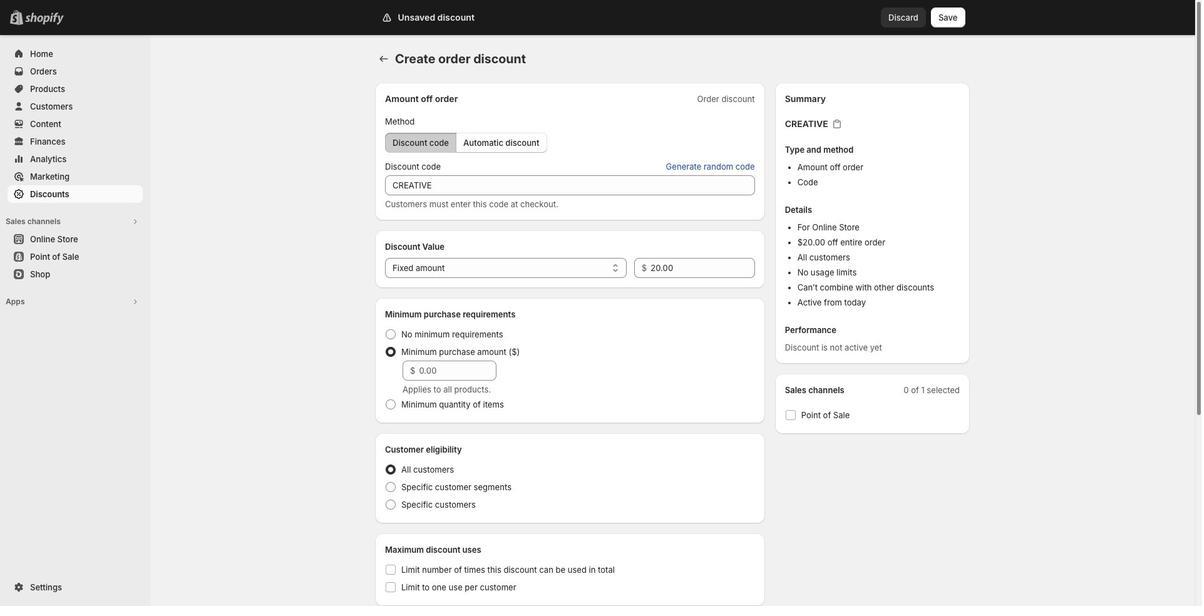 Task type: locate. For each thing, give the bounding box(es) containing it.
None text field
[[385, 175, 755, 195]]

shopify image
[[25, 13, 64, 25]]

0.00 text field
[[651, 258, 755, 278]]



Task type: describe. For each thing, give the bounding box(es) containing it.
0.00 text field
[[419, 361, 497, 381]]



Task type: vqa. For each thing, say whether or not it's contained in the screenshot.
learn corresponding to Learn more about Markets
no



